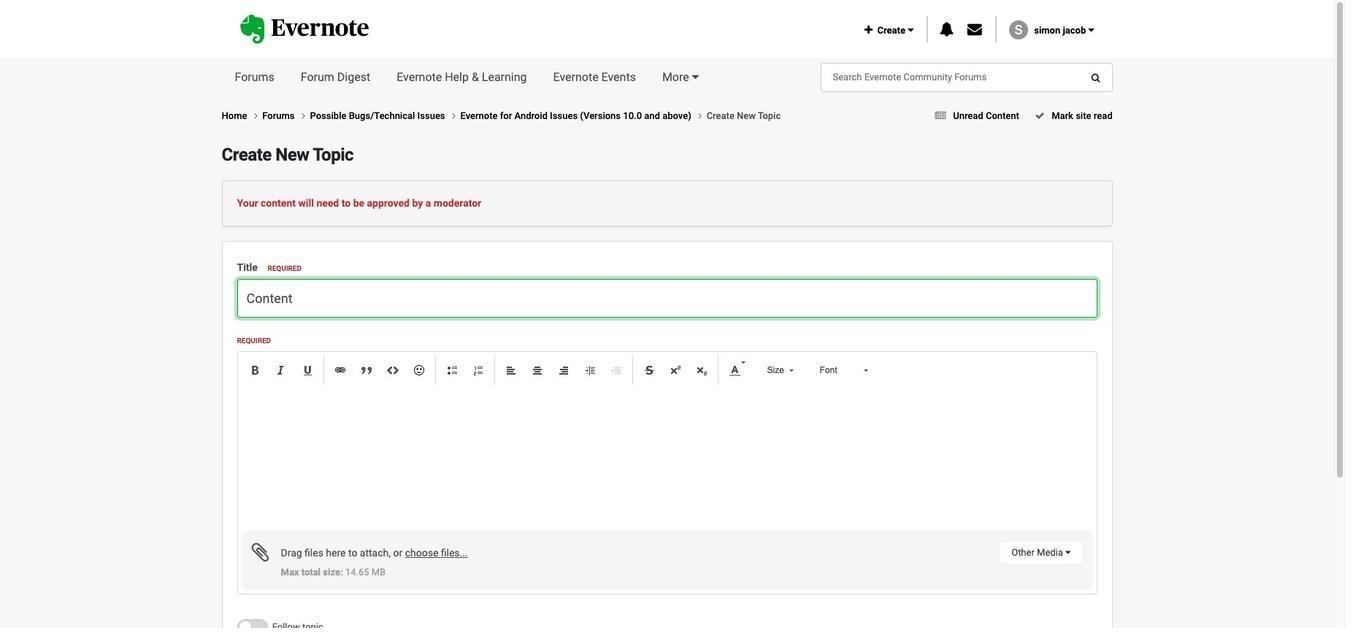 Task type: locate. For each thing, give the bounding box(es) containing it.
required up bold (⌘+b) "icon"
[[237, 337, 271, 345]]

2 horizontal spatial caret down image
[[1066, 548, 1071, 557]]

help
[[445, 70, 469, 84]]

0 vertical spatial caret down image
[[908, 25, 914, 35]]

1 vertical spatial to
[[348, 547, 357, 559]]

0 horizontal spatial topic
[[313, 145, 354, 165]]

1 angle right image from the left
[[254, 111, 258, 120]]

unread content
[[953, 110, 1020, 121]]

1 horizontal spatial evernote
[[461, 110, 498, 121]]

1 horizontal spatial angle right image
[[452, 111, 456, 120]]

caret down image inside more link
[[692, 71, 699, 83]]

create right above)
[[707, 110, 735, 121]]

create new topic up content
[[222, 145, 354, 165]]

align left image
[[505, 365, 517, 376]]

angle right image
[[254, 111, 258, 120], [452, 111, 456, 120]]

paperclip image
[[252, 541, 269, 563]]

1 horizontal spatial new
[[737, 110, 756, 121]]

learning
[[482, 70, 527, 84]]

2 vertical spatial create
[[222, 145, 272, 165]]

android
[[515, 110, 548, 121]]

None text field
[[237, 279, 1098, 318]]

2 horizontal spatial create
[[873, 25, 908, 36]]

1 vertical spatial forums link
[[262, 109, 310, 123]]

create left notifications icon
[[873, 25, 908, 36]]

unread content link
[[931, 110, 1020, 121]]

(versions
[[580, 110, 621, 121]]

mark
[[1052, 110, 1074, 121]]

required
[[268, 264, 302, 273], [237, 337, 271, 345]]

size:
[[323, 567, 343, 578]]

angle right image inside possible bugs/technical issues link
[[452, 111, 456, 120]]

Enter your text; hold cmd and right click for more options text field
[[241, 385, 1093, 531]]

caret down image right media at the right bottom of page
[[1066, 548, 1071, 557]]

evernote events link
[[540, 58, 649, 96]]

caret down image
[[1089, 25, 1095, 35]]

issues
[[418, 110, 445, 121], [550, 110, 578, 121]]

evernote up 'evernote for android issues (versions 10.0 and above)'
[[553, 70, 599, 84]]

search image
[[1092, 73, 1100, 82]]

angle right image left 'possible'
[[302, 111, 305, 120]]

home link
[[222, 109, 262, 123]]

topic
[[758, 110, 781, 121], [313, 145, 354, 165]]

other
[[1012, 547, 1035, 558]]

site
[[1076, 110, 1092, 121]]

0 horizontal spatial angle right image
[[302, 111, 305, 120]]

create new topic
[[707, 110, 781, 121], [222, 145, 354, 165]]

toolbar containing size
[[241, 356, 880, 385]]

jacob
[[1063, 25, 1086, 36]]

0 vertical spatial to
[[342, 197, 351, 209]]

more link
[[649, 58, 712, 96]]

evernote events
[[553, 70, 636, 84]]

caret down image left notifications icon
[[908, 25, 914, 35]]

issues right android
[[550, 110, 578, 121]]

new
[[737, 110, 756, 121], [276, 145, 309, 165]]

2 angle right image from the left
[[452, 111, 456, 120]]

1 vertical spatial caret down image
[[692, 71, 699, 83]]

1 vertical spatial topic
[[313, 145, 354, 165]]

approved
[[367, 197, 410, 209]]

0 horizontal spatial caret down image
[[692, 71, 699, 83]]

font button
[[809, 356, 876, 385]]

media
[[1037, 547, 1063, 558]]

evernote for android issues (versions 10.0 and above) link
[[461, 109, 707, 123]]

0 vertical spatial create new topic
[[707, 110, 781, 121]]

forums link
[[222, 58, 288, 96], [262, 109, 310, 123]]

max total size: 14.65 mb
[[281, 567, 386, 578]]

0 horizontal spatial issues
[[418, 110, 445, 121]]

1 horizontal spatial angle right image
[[699, 111, 702, 120]]

increase indent image
[[584, 365, 596, 376]]

0 vertical spatial required
[[268, 264, 302, 273]]

toolbar
[[241, 356, 880, 385]]

angle right image right above)
[[699, 111, 702, 120]]

caret down image right the more
[[692, 71, 699, 83]]

forums link down forum
[[262, 109, 310, 123]]

10.0
[[623, 110, 642, 121]]

decrease indent image
[[610, 365, 622, 376]]

possible bugs/technical issues
[[310, 110, 448, 121]]

evernote help & learning
[[397, 70, 527, 84]]

0 horizontal spatial create new topic
[[222, 145, 354, 165]]

1 vertical spatial create
[[707, 110, 735, 121]]

evernote
[[397, 70, 442, 84], [553, 70, 599, 84], [461, 110, 498, 121]]

evernote left help
[[397, 70, 442, 84]]

to left be
[[342, 197, 351, 209]]

angle right image right home
[[254, 111, 258, 120]]

bugs/technical
[[349, 110, 415, 121]]

0 vertical spatial topic
[[758, 110, 781, 121]]

1 horizontal spatial caret down image
[[908, 25, 914, 35]]

mark site read
[[1050, 110, 1113, 121]]

other media
[[1012, 547, 1066, 558]]

2 angle right image from the left
[[699, 111, 702, 120]]

issues down help
[[418, 110, 445, 121]]

caret down image
[[908, 25, 914, 35], [692, 71, 699, 83], [1066, 548, 1071, 557]]

create down home 'link' on the top of the page
[[222, 145, 272, 165]]

to inside required element
[[348, 547, 357, 559]]

0 horizontal spatial evernote
[[397, 70, 442, 84]]

code image
[[387, 365, 398, 376]]

switch
[[237, 620, 268, 628]]

angle right image
[[302, 111, 305, 120], [699, 111, 702, 120]]

notifications image
[[940, 22, 954, 37]]

1 horizontal spatial issues
[[550, 110, 578, 121]]

caret down image inside the other media button
[[1066, 548, 1071, 557]]

new right above)
[[737, 110, 756, 121]]

0 horizontal spatial new
[[276, 145, 309, 165]]

create
[[873, 25, 908, 36], [707, 110, 735, 121], [222, 145, 272, 165]]

more
[[662, 70, 689, 84]]

to right here
[[348, 547, 357, 559]]

forums up home 'link' on the top of the page
[[235, 70, 275, 84]]

angle right image inside the evernote for android issues (versions 10.0 and above) link
[[699, 111, 702, 120]]

forums link up home 'link' on the top of the page
[[222, 58, 288, 96]]

evernote left for
[[461, 110, 498, 121]]

1 vertical spatial required
[[237, 337, 271, 345]]

subscript image
[[696, 365, 707, 376]]

link image
[[334, 365, 346, 376]]

2 horizontal spatial evernote
[[553, 70, 599, 84]]

1 horizontal spatial create new topic
[[707, 110, 781, 121]]

evernote for evernote for android issues (versions 10.0 and above)
[[461, 110, 498, 121]]

plus image
[[865, 25, 873, 35]]

forums right home
[[262, 110, 297, 121]]

angle right image down help
[[452, 111, 456, 120]]

angle right image inside forums link
[[302, 111, 305, 120]]

center image
[[531, 365, 543, 376]]

to
[[342, 197, 351, 209], [348, 547, 357, 559]]

content
[[986, 110, 1020, 121]]

0 vertical spatial forums link
[[222, 58, 288, 96]]

create link
[[865, 25, 914, 36]]

create new topic right above)
[[707, 110, 781, 121]]

0 horizontal spatial create
[[222, 145, 272, 165]]

1 angle right image from the left
[[302, 111, 305, 120]]

be
[[353, 197, 365, 209]]

for
[[500, 110, 512, 121]]

1 horizontal spatial topic
[[758, 110, 781, 121]]

required right title
[[268, 264, 302, 273]]

new up "will"
[[276, 145, 309, 165]]

2 vertical spatial caret down image
[[1066, 548, 1071, 557]]

2 issues from the left
[[550, 110, 578, 121]]

size button
[[756, 356, 802, 385]]

1 horizontal spatial create
[[707, 110, 735, 121]]

angle right image inside home 'link'
[[254, 111, 258, 120]]

0 horizontal spatial angle right image
[[254, 111, 258, 120]]

forums
[[235, 70, 275, 84], [262, 110, 297, 121]]

caret down image inside the create link
[[908, 25, 914, 35]]

events
[[602, 70, 636, 84]]

quote image
[[361, 365, 372, 376]]

insert/remove numbered list image
[[472, 365, 484, 376]]

and
[[645, 110, 660, 121]]

max
[[281, 567, 299, 578]]



Task type: describe. For each thing, give the bounding box(es) containing it.
italic (⌘+i) image
[[275, 365, 287, 376]]

simon jacob link
[[1035, 25, 1095, 36]]

drag
[[281, 547, 302, 559]]

strikethrough image
[[643, 365, 655, 376]]

Search search field
[[821, 64, 1025, 91]]

attach,
[[360, 547, 391, 559]]

toolbar inside required element
[[241, 356, 880, 385]]

angle right image for possible bugs/technical issues
[[452, 111, 456, 120]]

above)
[[663, 110, 692, 121]]

evernote for evernote events
[[553, 70, 599, 84]]

angle right image for forums
[[302, 111, 305, 120]]

choose files... link
[[405, 547, 468, 559]]

files
[[305, 547, 324, 559]]

unread
[[953, 110, 984, 121]]

evernote help & learning link
[[384, 58, 540, 96]]

drag files here to attach, or choose files...
[[281, 547, 468, 559]]

angle right image for home
[[254, 111, 258, 120]]

your
[[237, 197, 258, 209]]

required element
[[237, 329, 1098, 594]]

size
[[767, 365, 784, 376]]

a
[[426, 197, 431, 209]]

here
[[326, 547, 346, 559]]

choose
[[405, 547, 439, 559]]

0 vertical spatial create
[[873, 25, 908, 36]]

messages image
[[968, 22, 982, 37]]

content
[[261, 197, 296, 209]]

other media button
[[1000, 541, 1083, 565]]

possible
[[310, 110, 347, 121]]

caret down image for other media
[[1066, 548, 1071, 557]]

read
[[1094, 110, 1113, 121]]

mark site read link
[[1031, 110, 1113, 121]]

angle right image for evernote for android issues (versions 10.0 and above)
[[699, 111, 702, 120]]

check image
[[1035, 111, 1045, 120]]

files...
[[441, 547, 468, 559]]

moderator
[[434, 197, 482, 209]]

bold (⌘+b) image
[[249, 365, 260, 376]]

or
[[393, 547, 403, 559]]

total
[[301, 567, 321, 578]]

mb
[[372, 567, 386, 578]]

home
[[222, 110, 250, 121]]

1 vertical spatial new
[[276, 145, 309, 165]]

font
[[820, 365, 838, 376]]

0 vertical spatial new
[[737, 110, 756, 121]]

14.65
[[345, 567, 369, 578]]

1 issues from the left
[[418, 110, 445, 121]]

underline (⌘+u) image
[[301, 365, 313, 376]]

&
[[472, 70, 479, 84]]

emoji image
[[413, 365, 425, 376]]

possible bugs/technical issues link
[[310, 109, 461, 123]]

evernote for evernote help & learning
[[397, 70, 442, 84]]

1 vertical spatial forums
[[262, 110, 297, 121]]

will
[[298, 197, 314, 209]]

your content will need to be approved by a moderator
[[237, 197, 482, 209]]

simon jacob image
[[1010, 20, 1029, 39]]

evernote user forum image
[[240, 15, 369, 44]]

insert/remove bulleted list image
[[446, 365, 458, 376]]

simon jacob
[[1035, 25, 1089, 36]]

need
[[317, 197, 339, 209]]

forum
[[301, 70, 334, 84]]

digest
[[337, 70, 370, 84]]

align right image
[[558, 365, 569, 376]]

superscript image
[[670, 365, 681, 376]]

simon
[[1035, 25, 1061, 36]]

newspaper o image
[[935, 111, 946, 120]]

1 vertical spatial create new topic
[[222, 145, 354, 165]]

forum digest
[[301, 70, 370, 84]]

0 vertical spatial forums
[[235, 70, 275, 84]]

caret down image for more
[[692, 71, 699, 83]]

by
[[412, 197, 423, 209]]

evernote for android issues (versions 10.0 and above)
[[461, 110, 694, 121]]

title
[[237, 262, 258, 273]]

forum digest link
[[288, 58, 384, 96]]



Task type: vqa. For each thing, say whether or not it's contained in the screenshot.
the 1 in the "1" link
no



